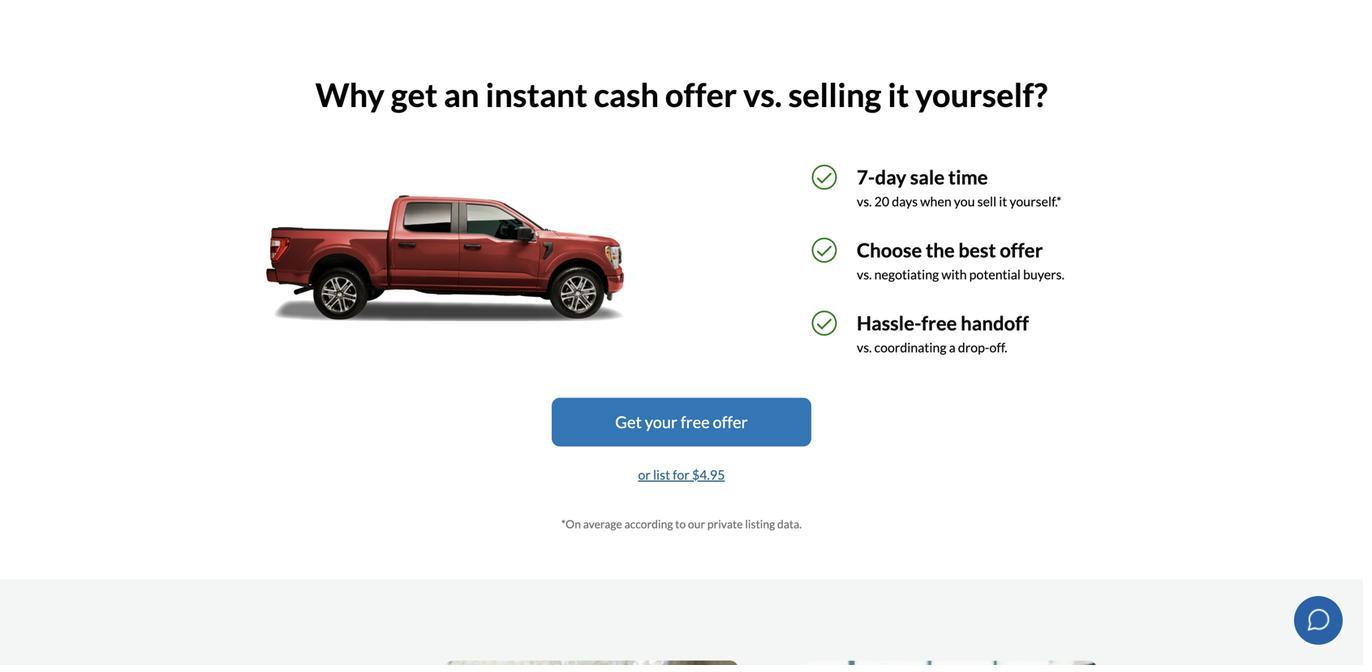 Task type: locate. For each thing, give the bounding box(es) containing it.
free
[[922, 312, 957, 335], [681, 413, 710, 432]]

your
[[645, 413, 678, 432]]

offer inside button
[[713, 413, 748, 432]]

off.
[[990, 340, 1008, 355]]

vs. coordinating a drop-off.
[[857, 340, 1008, 355]]

sell
[[978, 194, 997, 209]]

it right the selling
[[888, 75, 909, 114]]

free right your
[[681, 413, 710, 432]]

our
[[688, 517, 705, 531]]

*on
[[561, 517, 581, 531]]

cash
[[594, 75, 659, 114]]

sale
[[910, 166, 945, 189]]

offer right cash
[[665, 75, 737, 114]]

offer
[[665, 75, 737, 114], [1000, 239, 1043, 262], [713, 413, 748, 432]]

2 vertical spatial offer
[[713, 413, 748, 432]]

with
[[942, 267, 967, 282]]

vs.
[[743, 75, 782, 114], [857, 194, 872, 209], [857, 267, 872, 282], [857, 340, 872, 355]]

potential
[[969, 267, 1021, 282]]

according
[[625, 517, 673, 531]]

1 vertical spatial offer
[[1000, 239, 1043, 262]]

0 vertical spatial it
[[888, 75, 909, 114]]

vs. down hassle-
[[857, 340, 872, 355]]

the
[[926, 239, 955, 262]]

free up vs. coordinating a drop-off.
[[922, 312, 957, 335]]

0 horizontal spatial free
[[681, 413, 710, 432]]

average
[[583, 517, 622, 531]]

for
[[673, 467, 690, 483]]

$4.95
[[692, 467, 725, 483]]

vs. left the 20
[[857, 194, 872, 209]]

0 vertical spatial free
[[922, 312, 957, 335]]

yourself?
[[916, 75, 1048, 114]]

an
[[444, 75, 479, 114]]

offer for choose the best offer
[[1000, 239, 1043, 262]]

drop-
[[958, 340, 990, 355]]

offer up buyers.
[[1000, 239, 1043, 262]]

why get an instant cash offer vs. selling it yourself?
[[316, 75, 1048, 114]]

offer up $4.95 at the bottom of the page
[[713, 413, 748, 432]]

free inside button
[[681, 413, 710, 432]]

or list for $4.95 button
[[637, 463, 726, 487]]

private
[[708, 517, 743, 531]]

vs. for vs. coordinating a drop-off.
[[857, 340, 872, 355]]

vs. negotiating with potential buyers.
[[857, 267, 1065, 282]]

1 horizontal spatial free
[[922, 312, 957, 335]]

listing
[[745, 517, 775, 531]]

vs. down choose
[[857, 267, 872, 282]]

1 vertical spatial free
[[681, 413, 710, 432]]

1 horizontal spatial it
[[999, 194, 1007, 209]]

it
[[888, 75, 909, 114], [999, 194, 1007, 209]]

it right sell
[[999, 194, 1007, 209]]



Task type: vqa. For each thing, say whether or not it's contained in the screenshot.
7-day sale time
yes



Task type: describe. For each thing, give the bounding box(es) containing it.
yourself.*
[[1010, 194, 1062, 209]]

*on average according to our private listing data.
[[561, 517, 802, 531]]

choose
[[857, 239, 922, 262]]

a
[[949, 340, 956, 355]]

vs. 20 days when you sell it yourself.*
[[857, 194, 1062, 209]]

open chat window image
[[1306, 607, 1332, 633]]

to
[[675, 517, 686, 531]]

selling
[[788, 75, 882, 114]]

7-day sale time
[[857, 166, 988, 189]]

buyers.
[[1023, 267, 1065, 282]]

hassle-
[[857, 312, 922, 335]]

negotiating
[[874, 267, 939, 282]]

or
[[638, 467, 651, 483]]

best
[[959, 239, 996, 262]]

1 vertical spatial it
[[999, 194, 1007, 209]]

get
[[615, 413, 642, 432]]

get your free offer button
[[552, 398, 812, 447]]

instant
[[486, 75, 588, 114]]

why
[[316, 75, 385, 114]]

you
[[954, 194, 975, 209]]

offer for get your free offer
[[713, 413, 748, 432]]

20
[[874, 194, 890, 209]]

vs. for vs. negotiating with potential buyers.
[[857, 267, 872, 282]]

0 vertical spatial offer
[[665, 75, 737, 114]]

days
[[892, 194, 918, 209]]

get your free offer
[[615, 413, 748, 432]]

handoff
[[961, 312, 1029, 335]]

when
[[920, 194, 952, 209]]

list
[[653, 467, 670, 483]]

or list for $4.95
[[638, 467, 725, 483]]

coordinating
[[874, 340, 947, 355]]

get
[[391, 75, 438, 114]]

time
[[948, 166, 988, 189]]

choose the best offer
[[857, 239, 1043, 262]]

day
[[875, 166, 907, 189]]

data.
[[777, 517, 802, 531]]

vs. for vs. 20 days when you sell it yourself.*
[[857, 194, 872, 209]]

vs. left the selling
[[743, 75, 782, 114]]

7-
[[857, 166, 875, 189]]

car image
[[266, 194, 625, 321]]

0 horizontal spatial it
[[888, 75, 909, 114]]

hassle-free handoff
[[857, 312, 1029, 335]]



